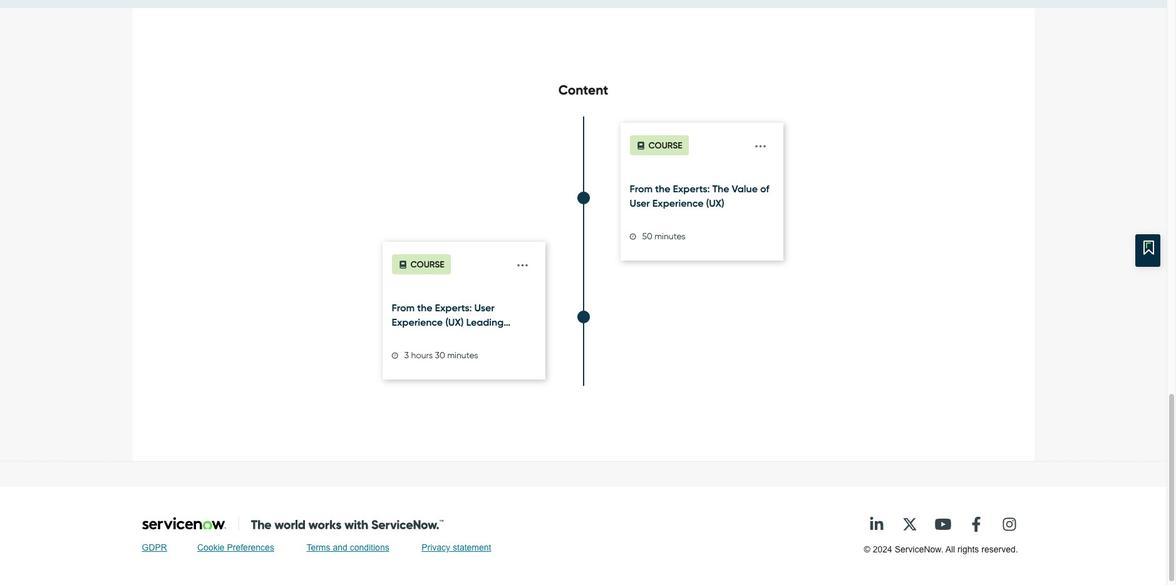 Task type: vqa. For each thing, say whether or not it's contained in the screenshot.
... within popup button
yes



Task type: describe. For each thing, give the bounding box(es) containing it.
clock o image for from the experts: user experience (ux) leading practices
[[392, 352, 399, 360]]

preferences
[[227, 543, 274, 553]]

50 minutes
[[640, 231, 686, 241]]

terms and conditions link
[[307, 543, 390, 553]]

content
[[559, 82, 609, 99]]

from the experts: user experience (ux) leading practices
[[392, 302, 504, 343]]

user inside from the experts: user experience (ux) leading practices
[[475, 302, 495, 314]]

experience inside from the experts: user experience (ux) leading practices
[[392, 317, 443, 329]]

terms
[[307, 543, 331, 553]]

(ux) inside from the experts: user experience (ux) leading practices
[[446, 317, 464, 329]]

conditions
[[350, 543, 390, 553]]

from for from the experts: the value of user experience (ux)
[[630, 183, 653, 195]]

3
[[405, 350, 409, 360]]

the
[[713, 183, 730, 195]]

of
[[761, 183, 770, 195]]

facebook image
[[964, 512, 989, 537]]

course for from the experts: the value of user experience (ux)
[[649, 140, 683, 151]]

experts: for the
[[673, 183, 710, 195]]

twitter image
[[898, 512, 923, 537]]

experts: for user
[[435, 302, 472, 314]]

clock o image for from the experts: the value of user experience (ux)
[[630, 233, 637, 241]]

all
[[946, 545, 956, 555]]

reserved.
[[982, 545, 1019, 555]]

experience inside from the experts: the value of user experience (ux)
[[653, 198, 704, 209]]

the for practices
[[417, 302, 433, 314]]

rights
[[958, 545, 980, 555]]

(ux) inside from the experts: the value of user experience (ux)
[[707, 198, 725, 209]]

gdpr link
[[142, 543, 167, 553]]

privacy statement
[[422, 543, 492, 553]]

cookie preferences link
[[197, 543, 274, 553]]

50
[[643, 231, 653, 241]]

3 hours 30 minutes
[[402, 350, 479, 360]]



Task type: locate. For each thing, give the bounding box(es) containing it.
0 vertical spatial user
[[630, 198, 650, 209]]

(ux)
[[707, 198, 725, 209], [446, 317, 464, 329]]

1 vertical spatial the
[[417, 302, 433, 314]]

1 horizontal spatial experience
[[653, 198, 704, 209]]

privacy
[[422, 543, 451, 553]]

(ux) down the
[[707, 198, 725, 209]]

youtube image
[[931, 512, 956, 537]]

the inside from the experts: the value of user experience (ux)
[[656, 183, 671, 195]]

experts: inside from the experts: the value of user experience (ux)
[[673, 183, 710, 195]]

experts: inside from the experts: user experience (ux) leading practices
[[435, 302, 472, 314]]

the up "practices"
[[417, 302, 433, 314]]

0 horizontal spatial minutes
[[448, 350, 479, 360]]

from up 50
[[630, 183, 653, 195]]

from inside from the experts: user experience (ux) leading practices
[[392, 302, 415, 314]]

leading
[[467, 317, 504, 329]]

(ux) left leading
[[446, 317, 464, 329]]

2024
[[873, 545, 893, 555]]

... button
[[513, 250, 533, 275]]

1 vertical spatial experts:
[[435, 302, 472, 314]]

1 vertical spatial from
[[392, 302, 415, 314]]

1 horizontal spatial experts:
[[673, 183, 710, 195]]

0 horizontal spatial (ux)
[[446, 317, 464, 329]]

course
[[649, 140, 683, 151], [411, 259, 445, 270]]

cookie
[[197, 543, 225, 553]]

1 horizontal spatial the
[[656, 183, 671, 195]]

1 vertical spatial ...
[[517, 250, 529, 271]]

user
[[630, 198, 650, 209], [475, 302, 495, 314]]

course up from the experts: user experience (ux) leading practices at the left of the page
[[411, 259, 445, 270]]

the inside from the experts: user experience (ux) leading practices
[[417, 302, 433, 314]]

0 horizontal spatial the
[[417, 302, 433, 314]]

0 vertical spatial (ux)
[[707, 198, 725, 209]]

1 horizontal spatial user
[[630, 198, 650, 209]]

user up 50
[[630, 198, 650, 209]]

user inside from the experts: the value of user experience (ux)
[[630, 198, 650, 209]]

1 horizontal spatial ...
[[755, 131, 767, 152]]

1 vertical spatial user
[[475, 302, 495, 314]]

minutes
[[655, 231, 686, 241], [448, 350, 479, 360]]

... inside popup button
[[755, 131, 767, 152]]

from the experts: the value of user experience (ux) link
[[630, 183, 774, 211]]

30
[[435, 350, 445, 360]]

... inside dropdown button
[[517, 250, 529, 271]]

practices
[[392, 331, 434, 343]]

clock o image
[[630, 233, 637, 241], [392, 352, 399, 360]]

1 horizontal spatial from
[[630, 183, 653, 195]]

0 horizontal spatial clock o image
[[392, 352, 399, 360]]

0 vertical spatial experts:
[[673, 183, 710, 195]]

hours
[[411, 350, 433, 360]]

terms and conditions
[[307, 543, 390, 553]]

0 vertical spatial the
[[656, 183, 671, 195]]

0 horizontal spatial course
[[411, 259, 445, 270]]

course for from the experts: user experience (ux) leading practices
[[411, 259, 445, 270]]

experience up the 50 minutes
[[653, 198, 704, 209]]

user up leading
[[475, 302, 495, 314]]

minutes right 30
[[448, 350, 479, 360]]

main content
[[0, 0, 1167, 487]]

0 vertical spatial from
[[630, 183, 653, 195]]

from up "practices"
[[392, 302, 415, 314]]

cookie preferences
[[197, 543, 274, 553]]

... for from the experts: the value of user experience (ux)
[[755, 131, 767, 152]]

from the experts: user experience (ux) leading practices link
[[392, 302, 536, 343]]

1 horizontal spatial clock o image
[[630, 233, 637, 241]]

0 vertical spatial experience
[[653, 198, 704, 209]]

and
[[333, 543, 348, 553]]

... for from the experts: user experience (ux) leading practices
[[517, 250, 529, 271]]

from
[[630, 183, 653, 195], [392, 302, 415, 314]]

minutes right 50
[[655, 231, 686, 241]]

0 vertical spatial minutes
[[655, 231, 686, 241]]

0 horizontal spatial from
[[392, 302, 415, 314]]

1 vertical spatial (ux)
[[446, 317, 464, 329]]

0 horizontal spatial experts:
[[435, 302, 472, 314]]

clock o image left 50
[[630, 233, 637, 241]]

1 horizontal spatial course
[[649, 140, 683, 151]]

0 horizontal spatial ...
[[517, 250, 529, 271]]

experience
[[653, 198, 704, 209], [392, 317, 443, 329]]

... button
[[751, 131, 771, 156]]

...
[[755, 131, 767, 152], [517, 250, 529, 271]]

1 vertical spatial clock o image
[[392, 352, 399, 360]]

0 vertical spatial course
[[649, 140, 683, 151]]

experts: left the
[[673, 183, 710, 195]]

1 vertical spatial experience
[[392, 317, 443, 329]]

clock o image left 3
[[392, 352, 399, 360]]

© 2024 servicenow. all rights reserved.
[[864, 545, 1019, 555]]

gdpr
[[142, 543, 167, 553]]

1 horizontal spatial (ux)
[[707, 198, 725, 209]]

0 horizontal spatial experience
[[392, 317, 443, 329]]

experts:
[[673, 183, 710, 195], [435, 302, 472, 314]]

linkedin image
[[864, 512, 890, 537]]

©
[[864, 545, 871, 555]]

statement
[[453, 543, 492, 553]]

privacy statement link
[[422, 543, 492, 553]]

0 vertical spatial clock o image
[[630, 233, 637, 241]]

the up the 50 minutes
[[656, 183, 671, 195]]

1 horizontal spatial minutes
[[655, 231, 686, 241]]

from for from the experts: user experience (ux) leading practices
[[392, 302, 415, 314]]

the for experience
[[656, 183, 671, 195]]

0 vertical spatial ...
[[755, 131, 767, 152]]

servicenow image
[[142, 517, 443, 531]]

instagram image
[[997, 512, 1022, 537]]

servicenow.
[[895, 545, 944, 555]]

experience up "practices"
[[392, 317, 443, 329]]

1 vertical spatial minutes
[[448, 350, 479, 360]]

from the experts: the value of user experience (ux)
[[630, 183, 770, 209]]

course up from the experts: the value of user experience (ux) at right top
[[649, 140, 683, 151]]

experts: up leading
[[435, 302, 472, 314]]

main content containing ...
[[0, 0, 1167, 487]]

the
[[656, 183, 671, 195], [417, 302, 433, 314]]

0 horizontal spatial user
[[475, 302, 495, 314]]

1 vertical spatial course
[[411, 259, 445, 270]]

from inside from the experts: the value of user experience (ux)
[[630, 183, 653, 195]]

value
[[732, 183, 758, 195]]



